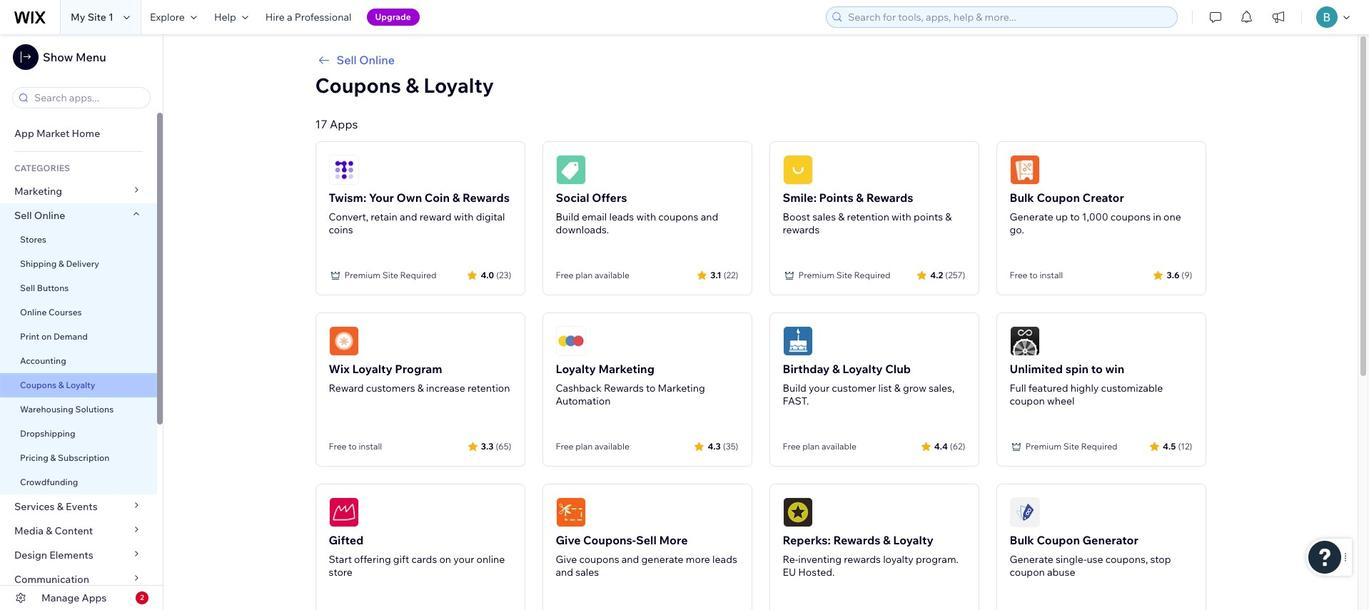 Task type: vqa. For each thing, say whether or not it's contained in the screenshot.
Print
yes



Task type: locate. For each thing, give the bounding box(es) containing it.
plan down "automation"
[[576, 441, 593, 452]]

premium site required
[[344, 270, 437, 281], [799, 270, 891, 281], [1026, 441, 1118, 452]]

premium down wheel
[[1026, 441, 1062, 452]]

1 horizontal spatial retention
[[847, 211, 890, 223]]

rewards inside the twism: your own coin & rewards convert, retain and reward with digital coins
[[463, 191, 510, 205]]

free for social offers
[[556, 270, 574, 281]]

coupon inside bulk coupon generator generate single-use coupons, stop coupon abuse
[[1010, 566, 1045, 579]]

warehousing
[[20, 404, 73, 415]]

rewards
[[463, 191, 510, 205], [866, 191, 914, 205], [604, 382, 644, 395], [834, 533, 881, 548]]

email
[[582, 211, 607, 223]]

0 vertical spatial coupon
[[1037, 191, 1080, 205]]

free plan available down downloads.
[[556, 270, 630, 281]]

0 horizontal spatial marketing
[[14, 185, 62, 198]]

0 horizontal spatial required
[[400, 270, 437, 281]]

free plan available
[[556, 270, 630, 281], [556, 441, 630, 452], [783, 441, 857, 452]]

coupon for creator
[[1037, 191, 1080, 205]]

site down wheel
[[1064, 441, 1079, 452]]

0 horizontal spatial with
[[454, 211, 474, 223]]

available
[[595, 270, 630, 281], [595, 441, 630, 452], [822, 441, 857, 452]]

0 horizontal spatial coupons
[[579, 553, 619, 566]]

1 coupon from the top
[[1037, 191, 1080, 205]]

coupons down accounting
[[20, 380, 56, 391]]

apps right 17
[[330, 117, 358, 131]]

coupon down "unlimited"
[[1010, 395, 1045, 408]]

with left digital
[[454, 211, 474, 223]]

on right print
[[41, 331, 52, 342]]

and up 3.1
[[701, 211, 718, 223]]

loyalty inside birthday & loyalty club build your customer list & grow sales, fast.
[[843, 362, 883, 376]]

2 horizontal spatial coupons
[[1111, 211, 1151, 223]]

retention down points
[[847, 211, 890, 223]]

0 vertical spatial build
[[556, 211, 580, 223]]

premium for unlimited
[[1026, 441, 1062, 452]]

bulk inside bulk coupon generator generate single-use coupons, stop coupon abuse
[[1010, 533, 1034, 548]]

1 horizontal spatial required
[[854, 270, 891, 281]]

unlimited
[[1010, 362, 1063, 376]]

1 vertical spatial coupon
[[1037, 533, 1080, 548]]

1 vertical spatial free to install
[[329, 441, 382, 452]]

2 generate from the top
[[1010, 553, 1054, 566]]

1 vertical spatial your
[[453, 553, 474, 566]]

cashback
[[556, 382, 602, 395]]

3 with from the left
[[892, 211, 912, 223]]

0 horizontal spatial install
[[359, 441, 382, 452]]

coupon for bulk
[[1010, 566, 1045, 579]]

content
[[55, 525, 93, 538]]

1 horizontal spatial coupons
[[315, 73, 401, 98]]

loyalty inside "wix loyalty program reward customers & increase retention"
[[352, 362, 392, 376]]

and down the coupons- on the left bottom of the page
[[622, 553, 639, 566]]

1 vertical spatial coupon
[[1010, 566, 1045, 579]]

2 vertical spatial marketing
[[658, 382, 705, 395]]

print on demand link
[[0, 325, 157, 349]]

bulk inside bulk coupon creator generate up to 1,000 coupons in one go.
[[1010, 191, 1034, 205]]

1 vertical spatial leads
[[713, 553, 737, 566]]

1 vertical spatial retention
[[468, 382, 510, 395]]

3.3
[[481, 441, 494, 452]]

your left online
[[453, 553, 474, 566]]

leads right the more
[[713, 553, 737, 566]]

to left win
[[1091, 362, 1103, 376]]

1 vertical spatial rewards
[[844, 553, 881, 566]]

2 horizontal spatial premium site required
[[1026, 441, 1118, 452]]

Search apps... field
[[30, 88, 146, 108]]

0 vertical spatial your
[[809, 382, 830, 395]]

marketing link
[[0, 179, 157, 203]]

1 vertical spatial give
[[556, 553, 577, 566]]

0 horizontal spatial on
[[41, 331, 52, 342]]

site down smile: points & rewards boost sales & retention with points & rewards
[[837, 270, 852, 281]]

2 horizontal spatial with
[[892, 211, 912, 223]]

0 horizontal spatial coupons
[[20, 380, 56, 391]]

required down smile: points & rewards boost sales & retention with points & rewards
[[854, 270, 891, 281]]

0 vertical spatial generate
[[1010, 211, 1054, 223]]

1 vertical spatial sales
[[576, 566, 599, 579]]

club
[[885, 362, 911, 376]]

coupon up single-
[[1037, 533, 1080, 548]]

0 horizontal spatial rewards
[[783, 223, 820, 236]]

apps inside "sidebar" element
[[82, 592, 107, 605]]

online down the upgrade button
[[359, 53, 395, 67]]

1 vertical spatial sell online
[[14, 209, 65, 222]]

premium down 'coins'
[[344, 270, 381, 281]]

0 vertical spatial retention
[[847, 211, 890, 223]]

2 horizontal spatial marketing
[[658, 382, 705, 395]]

free plan available down "automation"
[[556, 441, 630, 452]]

0 vertical spatial sales
[[813, 211, 836, 223]]

reward
[[420, 211, 452, 223]]

your
[[369, 191, 394, 205]]

bulk coupon generator logo image
[[1010, 498, 1040, 528]]

1 horizontal spatial premium
[[799, 270, 835, 281]]

build down birthday
[[783, 382, 807, 395]]

coupons & loyalty up warehousing solutions
[[20, 380, 95, 391]]

on right cards
[[439, 553, 451, 566]]

1 horizontal spatial leads
[[713, 553, 737, 566]]

coupon up up
[[1037, 191, 1080, 205]]

to up unlimited spin to win logo
[[1030, 270, 1038, 281]]

retention inside "wix loyalty program reward customers & increase retention"
[[468, 382, 510, 395]]

& inside reperks: rewards & loyalty re-inventing rewards loyalty program. eu hosted.
[[883, 533, 891, 548]]

0 vertical spatial free to install
[[1010, 270, 1063, 281]]

0 vertical spatial give
[[556, 533, 581, 548]]

coupon inside bulk coupon creator generate up to 1,000 coupons in one go.
[[1037, 191, 1080, 205]]

1 vertical spatial install
[[359, 441, 382, 452]]

0 vertical spatial coupons
[[315, 73, 401, 98]]

stores
[[20, 234, 46, 245]]

generate inside bulk coupon generator generate single-use coupons, stop coupon abuse
[[1010, 553, 1054, 566]]

coupon left 'abuse'
[[1010, 566, 1045, 579]]

0 vertical spatial leads
[[609, 211, 634, 223]]

(22)
[[724, 270, 739, 280]]

loyalty
[[883, 553, 914, 566]]

your down birthday
[[809, 382, 830, 395]]

a
[[287, 11, 292, 24]]

sell online down the upgrade button
[[337, 53, 395, 67]]

free plan available for build
[[556, 270, 630, 281]]

site down retain
[[383, 270, 398, 281]]

cards
[[412, 553, 437, 566]]

coupons inside give coupons-sell more give coupons and generate more leads and sales
[[579, 553, 619, 566]]

inventing
[[798, 553, 842, 566]]

1 horizontal spatial coupons
[[658, 211, 699, 223]]

gift
[[393, 553, 409, 566]]

leads inside social offers build email leads with coupons and downloads.
[[609, 211, 634, 223]]

free down reward
[[329, 441, 347, 452]]

site for smile: points & rewards
[[837, 270, 852, 281]]

required down highly
[[1081, 441, 1118, 452]]

rewards up digital
[[463, 191, 510, 205]]

sell online up stores
[[14, 209, 65, 222]]

0 vertical spatial marketing
[[14, 185, 62, 198]]

available down customer
[[822, 441, 857, 452]]

bulk for bulk coupon generator
[[1010, 533, 1034, 548]]

1 vertical spatial coupons
[[20, 380, 56, 391]]

free for wix loyalty program
[[329, 441, 347, 452]]

sell up stores
[[14, 209, 32, 222]]

rewards inside reperks: rewards & loyalty re-inventing rewards loyalty program. eu hosted.
[[844, 553, 881, 566]]

premium site required down wheel
[[1026, 441, 1118, 452]]

reward
[[329, 382, 364, 395]]

coupons,
[[1106, 553, 1148, 566]]

more
[[659, 533, 688, 548]]

online up print
[[20, 307, 47, 318]]

3.3 (65)
[[481, 441, 512, 452]]

coupons up "17 apps"
[[315, 73, 401, 98]]

1 generate from the top
[[1010, 211, 1054, 223]]

coupon inside unlimited spin to win full featured highly customizable coupon wheel
[[1010, 395, 1045, 408]]

site for twism: your own coin & rewards
[[383, 270, 398, 281]]

2 with from the left
[[636, 211, 656, 223]]

online up stores
[[34, 209, 65, 222]]

and inside the twism: your own coin & rewards convert, retain and reward with digital coins
[[400, 211, 417, 223]]

menu
[[76, 50, 106, 64]]

1 with from the left
[[454, 211, 474, 223]]

apps for 17 apps
[[330, 117, 358, 131]]

design
[[14, 549, 47, 562]]

free to install for loyalty
[[329, 441, 382, 452]]

media
[[14, 525, 44, 538]]

premium
[[344, 270, 381, 281], [799, 270, 835, 281], [1026, 441, 1062, 452]]

0 vertical spatial sell online
[[337, 53, 395, 67]]

generate left single-
[[1010, 553, 1054, 566]]

coupon inside bulk coupon generator generate single-use coupons, stop coupon abuse
[[1037, 533, 1080, 548]]

my
[[71, 11, 85, 24]]

1 vertical spatial generate
[[1010, 553, 1054, 566]]

your inside 'gifted start offering gift cards on your online store'
[[453, 553, 474, 566]]

4.5
[[1163, 441, 1176, 452]]

retention inside smile: points & rewards boost sales & retention with points & rewards
[[847, 211, 890, 223]]

retention right increase
[[468, 382, 510, 395]]

0 horizontal spatial retention
[[468, 382, 510, 395]]

0 horizontal spatial free to install
[[329, 441, 382, 452]]

2 vertical spatial online
[[20, 307, 47, 318]]

with left points
[[892, 211, 912, 223]]

2 horizontal spatial required
[[1081, 441, 1118, 452]]

install down up
[[1040, 270, 1063, 281]]

plan down fast.
[[803, 441, 820, 452]]

0 horizontal spatial your
[[453, 553, 474, 566]]

loyalty inside "sidebar" element
[[66, 380, 95, 391]]

generator
[[1083, 533, 1139, 548]]

with right email
[[636, 211, 656, 223]]

2 horizontal spatial premium
[[1026, 441, 1062, 452]]

upgrade
[[375, 11, 411, 22]]

bulk down bulk coupon generator logo
[[1010, 533, 1034, 548]]

to right up
[[1070, 211, 1080, 223]]

0 horizontal spatial sell online
[[14, 209, 65, 222]]

your inside birthday & loyalty club build your customer list & grow sales, fast.
[[809, 382, 830, 395]]

accounting link
[[0, 349, 157, 373]]

1 horizontal spatial on
[[439, 553, 451, 566]]

0 vertical spatial rewards
[[783, 223, 820, 236]]

2 bulk from the top
[[1010, 533, 1034, 548]]

store
[[329, 566, 353, 579]]

app
[[14, 127, 34, 140]]

rewards right cashback
[[604, 382, 644, 395]]

rewards left loyalty
[[844, 553, 881, 566]]

program.
[[916, 553, 959, 566]]

0 vertical spatial sell online link
[[315, 51, 1206, 69]]

loyalty inside loyalty marketing cashback rewards to marketing automation
[[556, 362, 596, 376]]

sell online inside "sidebar" element
[[14, 209, 65, 222]]

0 vertical spatial online
[[359, 53, 395, 67]]

required for sales
[[854, 270, 891, 281]]

0 vertical spatial coupons & loyalty
[[315, 73, 494, 98]]

leads inside give coupons-sell more give coupons and generate more leads and sales
[[713, 553, 737, 566]]

bulk down bulk coupon creator logo
[[1010, 191, 1034, 205]]

premium site required for your
[[344, 270, 437, 281]]

install down customers
[[359, 441, 382, 452]]

0 horizontal spatial coupons & loyalty
[[20, 380, 95, 391]]

warehousing solutions link
[[0, 398, 157, 422]]

and down own
[[400, 211, 417, 223]]

reperks: rewards & loyalty re-inventing rewards loyalty program. eu hosted.
[[783, 533, 959, 579]]

free plan available down fast.
[[783, 441, 857, 452]]

apps right manage
[[82, 592, 107, 605]]

generate for bulk coupon generator
[[1010, 553, 1054, 566]]

1 horizontal spatial free to install
[[1010, 270, 1063, 281]]

1 bulk from the top
[[1010, 191, 1034, 205]]

build down social
[[556, 211, 580, 223]]

0 vertical spatial bulk
[[1010, 191, 1034, 205]]

offering
[[354, 553, 391, 566]]

0 vertical spatial install
[[1040, 270, 1063, 281]]

required down reward in the left top of the page
[[400, 270, 437, 281]]

generate left up
[[1010, 211, 1054, 223]]

free for birthday & loyalty club
[[783, 441, 801, 452]]

rewards up inventing
[[834, 533, 881, 548]]

0 horizontal spatial premium
[[344, 270, 381, 281]]

online
[[477, 553, 505, 566]]

in
[[1153, 211, 1161, 223]]

0 horizontal spatial apps
[[82, 592, 107, 605]]

free to install down reward
[[329, 441, 382, 452]]

points
[[819, 191, 854, 205]]

free to install down go.
[[1010, 270, 1063, 281]]

retention
[[847, 211, 890, 223], [468, 382, 510, 395]]

my site 1
[[71, 11, 113, 24]]

free for bulk coupon creator
[[1010, 270, 1028, 281]]

0 horizontal spatial sales
[[576, 566, 599, 579]]

points
[[914, 211, 943, 223]]

on
[[41, 331, 52, 342], [439, 553, 451, 566]]

1 vertical spatial marketing
[[599, 362, 655, 376]]

1 vertical spatial bulk
[[1010, 533, 1034, 548]]

rewards down smile:
[[783, 223, 820, 236]]

4.3
[[708, 441, 721, 452]]

1 horizontal spatial your
[[809, 382, 830, 395]]

1 horizontal spatial build
[[783, 382, 807, 395]]

1 vertical spatial online
[[34, 209, 65, 222]]

leads down offers
[[609, 211, 634, 223]]

1 vertical spatial build
[[783, 382, 807, 395]]

coins
[[329, 223, 353, 236]]

smile: points & rewards boost sales & retention with points & rewards
[[783, 191, 952, 236]]

single-
[[1056, 553, 1087, 566]]

to inside loyalty marketing cashback rewards to marketing automation
[[646, 382, 656, 395]]

4.0 (23)
[[481, 270, 512, 280]]

sales down points
[[813, 211, 836, 223]]

rewards
[[783, 223, 820, 236], [844, 553, 881, 566]]

show menu
[[43, 50, 106, 64]]

sell buttons
[[20, 283, 69, 293]]

4.2 (257)
[[930, 270, 966, 280]]

1 vertical spatial on
[[439, 553, 451, 566]]

generate inside bulk coupon creator generate up to 1,000 coupons in one go.
[[1010, 211, 1054, 223]]

premium site required down retain
[[344, 270, 437, 281]]

coupons & loyalty down the upgrade button
[[315, 73, 494, 98]]

sell inside give coupons-sell more give coupons and generate more leads and sales
[[636, 533, 657, 548]]

win
[[1105, 362, 1125, 376]]

premium down boost
[[799, 270, 835, 281]]

required for featured
[[1081, 441, 1118, 452]]

1 coupon from the top
[[1010, 395, 1045, 408]]

loyalty marketing logo image
[[556, 326, 586, 356]]

dropshipping
[[20, 428, 75, 439]]

available down downloads.
[[595, 270, 630, 281]]

free down downloads.
[[556, 270, 574, 281]]

1 horizontal spatial premium site required
[[799, 270, 891, 281]]

convert,
[[329, 211, 369, 223]]

0 vertical spatial apps
[[330, 117, 358, 131]]

available down "automation"
[[595, 441, 630, 452]]

give coupons-sell more give coupons and generate more leads and sales
[[556, 533, 737, 579]]

1 vertical spatial apps
[[82, 592, 107, 605]]

0 vertical spatial coupon
[[1010, 395, 1045, 408]]

1 horizontal spatial install
[[1040, 270, 1063, 281]]

1 horizontal spatial coupons & loyalty
[[315, 73, 494, 98]]

plan down downloads.
[[576, 270, 593, 281]]

apps for manage apps
[[82, 592, 107, 605]]

0 vertical spatial on
[[41, 331, 52, 342]]

1 horizontal spatial rewards
[[844, 553, 881, 566]]

premium site required down smile: points & rewards boost sales & retention with points & rewards
[[799, 270, 891, 281]]

free down go.
[[1010, 270, 1028, 281]]

0 horizontal spatial premium site required
[[344, 270, 437, 281]]

& inside the twism: your own coin & rewards convert, retain and reward with digital coins
[[452, 191, 460, 205]]

rewards right points
[[866, 191, 914, 205]]

free down fast.
[[783, 441, 801, 452]]

sell online link
[[315, 51, 1206, 69], [0, 203, 157, 228]]

your
[[809, 382, 830, 395], [453, 553, 474, 566]]

& inside "wix loyalty program reward customers & increase retention"
[[417, 382, 424, 395]]

bulk
[[1010, 191, 1034, 205], [1010, 533, 1034, 548]]

to right "automation"
[[646, 382, 656, 395]]

1 horizontal spatial with
[[636, 211, 656, 223]]

0 horizontal spatial build
[[556, 211, 580, 223]]

generate for bulk coupon creator
[[1010, 211, 1054, 223]]

(62)
[[950, 441, 966, 452]]

0 horizontal spatial leads
[[609, 211, 634, 223]]

help
[[214, 11, 236, 24]]

2 coupon from the top
[[1010, 566, 1045, 579]]

1 horizontal spatial sales
[[813, 211, 836, 223]]

sell up generate
[[636, 533, 657, 548]]

apps
[[330, 117, 358, 131], [82, 592, 107, 605]]

to
[[1070, 211, 1080, 223], [1030, 270, 1038, 281], [1091, 362, 1103, 376], [646, 382, 656, 395], [349, 441, 357, 452]]

2 coupon from the top
[[1037, 533, 1080, 548]]

elements
[[49, 549, 93, 562]]

manage
[[41, 592, 80, 605]]

sell left buttons
[[20, 283, 35, 293]]

sales down the coupons- on the left bottom of the page
[[576, 566, 599, 579]]

0 horizontal spatial sell online link
[[0, 203, 157, 228]]

1 horizontal spatial apps
[[330, 117, 358, 131]]

free down "automation"
[[556, 441, 574, 452]]

smile:
[[783, 191, 817, 205]]

1 vertical spatial coupons & loyalty
[[20, 380, 95, 391]]

4.5 (12)
[[1163, 441, 1193, 452]]

shipping
[[20, 258, 57, 269]]

up
[[1056, 211, 1068, 223]]



Task type: describe. For each thing, give the bounding box(es) containing it.
gifted
[[329, 533, 364, 548]]

start
[[329, 553, 352, 566]]

design elements
[[14, 549, 93, 562]]

print
[[20, 331, 39, 342]]

coupons inside bulk coupon creator generate up to 1,000 coupons in one go.
[[1111, 211, 1151, 223]]

site left the 1
[[88, 11, 106, 24]]

to inside bulk coupon creator generate up to 1,000 coupons in one go.
[[1070, 211, 1080, 223]]

1 give from the top
[[556, 533, 581, 548]]

app market home
[[14, 127, 100, 140]]

3.1
[[711, 270, 722, 280]]

online inside online courses link
[[20, 307, 47, 318]]

services & events link
[[0, 495, 157, 519]]

1
[[109, 11, 113, 24]]

help button
[[206, 0, 257, 34]]

more
[[686, 553, 710, 566]]

abuse
[[1047, 566, 1076, 579]]

buttons
[[37, 283, 69, 293]]

reperks: rewards & loyalty logo image
[[783, 498, 813, 528]]

accounting
[[20, 356, 66, 366]]

available for build
[[595, 270, 630, 281]]

program
[[395, 362, 442, 376]]

show menu button
[[13, 44, 106, 70]]

rewards inside loyalty marketing cashback rewards to marketing automation
[[604, 382, 644, 395]]

free plan available for loyalty
[[783, 441, 857, 452]]

rewards inside reperks: rewards & loyalty re-inventing rewards loyalty program. eu hosted.
[[834, 533, 881, 548]]

delivery
[[66, 258, 99, 269]]

sales,
[[929, 382, 955, 395]]

free plan available for cashback
[[556, 441, 630, 452]]

customers
[[366, 382, 415, 395]]

loyalty inside reperks: rewards & loyalty re-inventing rewards loyalty program. eu hosted.
[[893, 533, 934, 548]]

communication link
[[0, 568, 157, 592]]

loyalty marketing cashback rewards to marketing automation
[[556, 362, 705, 408]]

1 horizontal spatial marketing
[[599, 362, 655, 376]]

free to install for coupon
[[1010, 270, 1063, 281]]

coupons inside social offers build email leads with coupons and downloads.
[[658, 211, 699, 223]]

17
[[315, 117, 327, 131]]

sell buttons link
[[0, 276, 157, 301]]

home
[[72, 127, 100, 140]]

grow
[[903, 382, 927, 395]]

1 vertical spatial sell online link
[[0, 203, 157, 228]]

sidebar element
[[0, 34, 163, 610]]

pricing & subscription link
[[0, 446, 157, 470]]

customizable
[[1101, 382, 1163, 395]]

featured
[[1029, 382, 1068, 395]]

subscription
[[58, 453, 110, 463]]

required for rewards
[[400, 270, 437, 281]]

online courses
[[20, 307, 82, 318]]

and inside social offers build email leads with coupons and downloads.
[[701, 211, 718, 223]]

warehousing solutions
[[20, 404, 114, 415]]

build inside birthday & loyalty club build your customer list & grow sales, fast.
[[783, 382, 807, 395]]

premium site required for points
[[799, 270, 891, 281]]

re-
[[783, 553, 798, 566]]

2 give from the top
[[556, 553, 577, 566]]

(12)
[[1178, 441, 1193, 452]]

4.4 (62)
[[934, 441, 966, 452]]

birthday
[[783, 362, 830, 376]]

coin
[[425, 191, 450, 205]]

increase
[[426, 382, 465, 395]]

available for cashback
[[595, 441, 630, 452]]

rewards inside smile: points & rewards boost sales & retention with points & rewards
[[866, 191, 914, 205]]

rewards inside smile: points & rewards boost sales & retention with points & rewards
[[783, 223, 820, 236]]

premium site required for spin
[[1026, 441, 1118, 452]]

premium for smile:
[[799, 270, 835, 281]]

print on demand
[[20, 331, 88, 342]]

coupon for generator
[[1037, 533, 1080, 548]]

build inside social offers build email leads with coupons and downloads.
[[556, 211, 580, 223]]

sales inside smile: points & rewards boost sales & retention with points & rewards
[[813, 211, 836, 223]]

stores link
[[0, 228, 157, 252]]

with inside social offers build email leads with coupons and downloads.
[[636, 211, 656, 223]]

on inside "link"
[[41, 331, 52, 342]]

retention for &
[[847, 211, 890, 223]]

eu
[[783, 566, 796, 579]]

market
[[36, 127, 70, 140]]

to inside unlimited spin to win full featured highly customizable coupon wheel
[[1091, 362, 1103, 376]]

categories
[[14, 163, 70, 173]]

Search for tools, apps, help & more... field
[[844, 7, 1173, 27]]

coupons-
[[583, 533, 636, 548]]

stop
[[1150, 553, 1171, 566]]

bulk for bulk coupon creator
[[1010, 191, 1034, 205]]

twism: your own coin & rewards convert, retain and reward with digital coins
[[329, 191, 510, 236]]

3.1 (22)
[[711, 270, 739, 280]]

media & content link
[[0, 519, 157, 543]]

birthday & loyalty club logo image
[[783, 326, 813, 356]]

marketing inside "link"
[[14, 185, 62, 198]]

(257)
[[945, 270, 966, 280]]

coupons & loyalty inside "sidebar" element
[[20, 380, 95, 391]]

coupons inside "sidebar" element
[[20, 380, 56, 391]]

with inside the twism: your own coin & rewards convert, retain and reward with digital coins
[[454, 211, 474, 223]]

use
[[1087, 553, 1103, 566]]

shipping & delivery link
[[0, 252, 157, 276]]

gifted logo image
[[329, 498, 359, 528]]

professional
[[295, 11, 352, 24]]

automation
[[556, 395, 611, 408]]

premium for twism:
[[344, 270, 381, 281]]

boost
[[783, 211, 810, 223]]

coupon for unlimited
[[1010, 395, 1045, 408]]

unlimited spin to win logo image
[[1010, 326, 1040, 356]]

services & events
[[14, 500, 98, 513]]

bulk coupon creator generate up to 1,000 coupons in one go.
[[1010, 191, 1181, 236]]

install for coupon
[[1040, 270, 1063, 281]]

on inside 'gifted start offering gift cards on your online store'
[[439, 553, 451, 566]]

free for loyalty marketing
[[556, 441, 574, 452]]

give coupons-sell more logo image
[[556, 498, 586, 528]]

1,000
[[1082, 211, 1108, 223]]

to down reward
[[349, 441, 357, 452]]

3.6
[[1167, 270, 1180, 280]]

4.2
[[930, 270, 943, 280]]

wix loyalty program reward customers & increase retention
[[329, 362, 510, 395]]

downloads.
[[556, 223, 609, 236]]

fast.
[[783, 395, 809, 408]]

1 horizontal spatial sell online
[[337, 53, 395, 67]]

sell inside sell buttons link
[[20, 283, 35, 293]]

list
[[878, 382, 892, 395]]

communication
[[14, 573, 92, 586]]

twism:
[[329, 191, 366, 205]]

wix loyalty program logo image
[[329, 326, 359, 356]]

dropshipping link
[[0, 422, 157, 446]]

3.6 (9)
[[1167, 270, 1193, 280]]

4.4
[[934, 441, 948, 452]]

shipping & delivery
[[20, 258, 99, 269]]

spin
[[1066, 362, 1089, 376]]

plan for build
[[576, 270, 593, 281]]

gifted start offering gift cards on your online store
[[329, 533, 505, 579]]

retention for program
[[468, 382, 510, 395]]

social offers logo image
[[556, 155, 586, 185]]

coupons & loyalty link
[[0, 373, 157, 398]]

plan for loyalty
[[803, 441, 820, 452]]

available for loyalty
[[822, 441, 857, 452]]

twism: your own coin & rewards logo image
[[329, 155, 359, 185]]

bulk coupon creator logo image
[[1010, 155, 1040, 185]]

explore
[[150, 11, 185, 24]]

site for unlimited spin to win
[[1064, 441, 1079, 452]]

(35)
[[723, 441, 739, 452]]

creator
[[1083, 191, 1124, 205]]

and down give coupons-sell more logo
[[556, 566, 573, 579]]

smile: points & rewards logo image
[[783, 155, 813, 185]]

services
[[14, 500, 55, 513]]

one
[[1164, 211, 1181, 223]]

1 horizontal spatial sell online link
[[315, 51, 1206, 69]]

plan for cashback
[[576, 441, 593, 452]]

retain
[[371, 211, 397, 223]]

manage apps
[[41, 592, 107, 605]]

with inside smile: points & rewards boost sales & retention with points & rewards
[[892, 211, 912, 223]]

social
[[556, 191, 589, 205]]

social offers build email leads with coupons and downloads.
[[556, 191, 718, 236]]

17 apps
[[315, 117, 358, 131]]

install for loyalty
[[359, 441, 382, 452]]

media & content
[[14, 525, 93, 538]]

sell down professional
[[337, 53, 357, 67]]

online courses link
[[0, 301, 157, 325]]

hire a professional link
[[257, 0, 360, 34]]

sales inside give coupons-sell more give coupons and generate more leads and sales
[[576, 566, 599, 579]]

unlimited spin to win full featured highly customizable coupon wheel
[[1010, 362, 1163, 408]]



